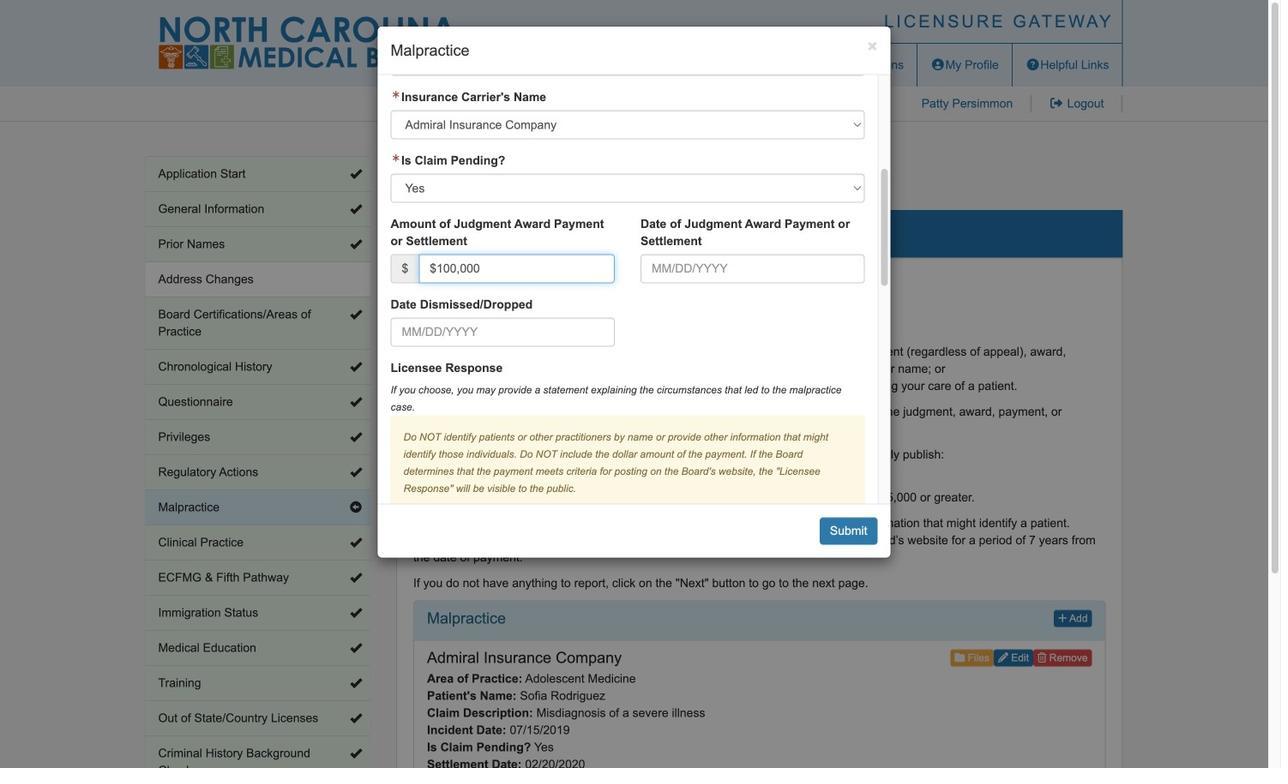 Task type: describe. For each thing, give the bounding box(es) containing it.
3 ok image from the top
[[350, 572, 362, 584]]

trash o image
[[1038, 653, 1047, 663]]

file text image
[[824, 59, 840, 71]]

MM/DD/YYYY text field
[[391, 318, 615, 347]]

folder image
[[955, 653, 965, 663]]

1 ok image from the top
[[350, 309, 362, 321]]

north carolina medical board logo image
[[158, 16, 459, 69]]

2 ok image from the top
[[350, 203, 362, 215]]

5 ok image from the top
[[350, 396, 362, 408]]

7 ok image from the top
[[350, 467, 362, 479]]

fw image
[[391, 154, 401, 163]]

6 ok image from the top
[[350, 713, 362, 725]]

6 ok image from the top
[[350, 431, 362, 444]]

user circle image
[[931, 59, 946, 71]]

5 ok image from the top
[[350, 678, 362, 690]]

8 ok image from the top
[[350, 607, 362, 619]]

4 ok image from the top
[[350, 361, 362, 373]]



Task type: vqa. For each thing, say whether or not it's contained in the screenshot.
"Start Date (MM/YYYY)" text box
no



Task type: locate. For each thing, give the bounding box(es) containing it.
1 ok image from the top
[[350, 168, 362, 180]]

sign out image
[[1049, 97, 1064, 109]]

2 ok image from the top
[[350, 537, 362, 549]]

4 ok image from the top
[[350, 643, 362, 655]]

MM/DD/YYYY text field
[[641, 255, 865, 284]]

pencil image
[[999, 653, 1009, 663]]

3 ok image from the top
[[350, 238, 362, 250]]

fw image
[[391, 91, 401, 99]]

7 ok image from the top
[[350, 748, 362, 760]]

None text field
[[419, 255, 615, 284]]

None submit
[[820, 518, 878, 545]]

question circle image
[[1026, 59, 1041, 71]]

home image
[[751, 59, 766, 71]]

plus image
[[1059, 613, 1068, 624]]

circle arrow left image
[[350, 502, 362, 514]]

ok image
[[350, 309, 362, 321], [350, 537, 362, 549], [350, 572, 362, 584], [350, 643, 362, 655], [350, 678, 362, 690], [350, 713, 362, 725], [350, 748, 362, 760]]

ok image
[[350, 168, 362, 180], [350, 203, 362, 215], [350, 238, 362, 250], [350, 361, 362, 373], [350, 396, 362, 408], [350, 431, 362, 444], [350, 467, 362, 479], [350, 607, 362, 619]]



